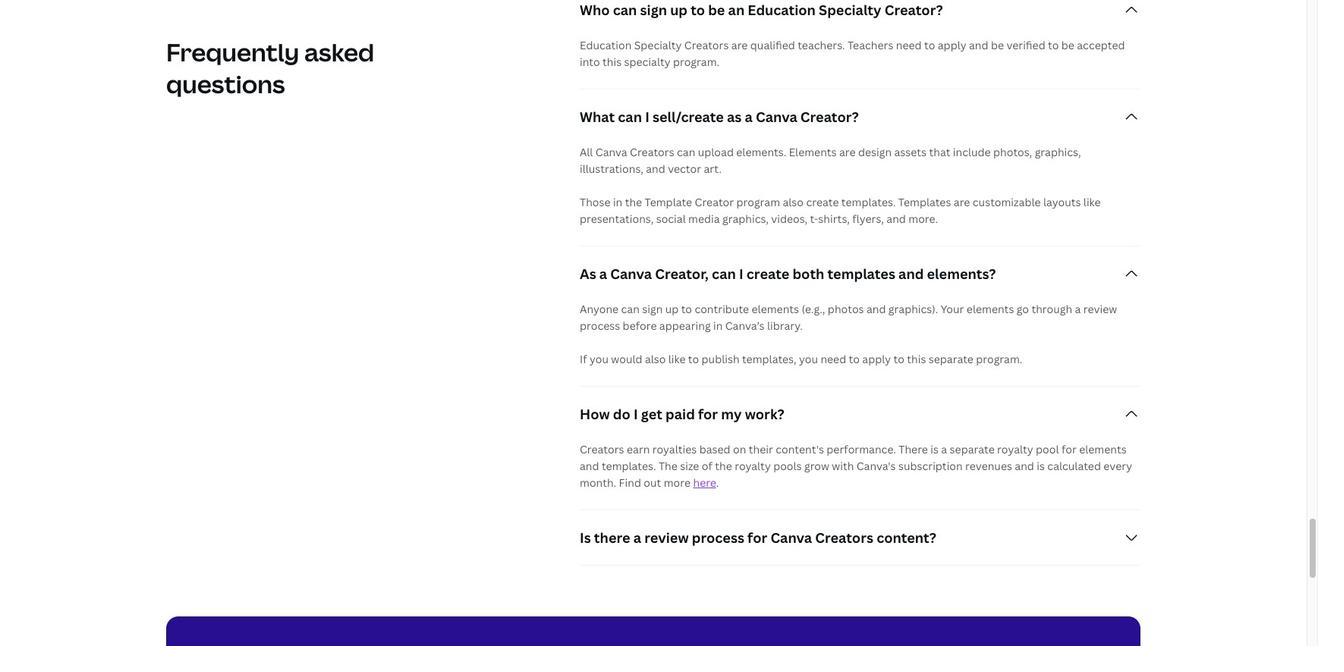 Task type: locate. For each thing, give the bounding box(es) containing it.
1 horizontal spatial are
[[840, 145, 856, 160]]

and up month.
[[580, 459, 599, 474]]

0 vertical spatial graphics,
[[1035, 145, 1081, 160]]

0 horizontal spatial the
[[625, 195, 642, 210]]

are inside 'education specialty creators are qualified teachers. teachers need to apply and be verified to be accepted into this specialty program.'
[[732, 38, 748, 52]]

1 horizontal spatial review
[[1084, 302, 1118, 317]]

and inside 'education specialty creators are qualified teachers. teachers need to apply and be verified to be accepted into this specialty program.'
[[969, 38, 989, 52]]

0 horizontal spatial review
[[645, 529, 689, 547]]

are right templates in the right of the page
[[954, 195, 971, 210]]

i up contribute
[[739, 265, 744, 283]]

specialty inside who can sign up to be an education specialty creator? dropdown button
[[819, 1, 882, 19]]

creator?
[[885, 1, 943, 19], [801, 108, 859, 126]]

in inside anyone can sign up to contribute elements (e.g., photos and graphics). your elements go through a review process before appearing in canva's library.
[[714, 319, 723, 333]]

be left verified
[[991, 38, 1004, 52]]

0 horizontal spatial create
[[747, 265, 790, 283]]

1 horizontal spatial templates.
[[842, 195, 896, 210]]

1 vertical spatial up
[[666, 302, 679, 317]]

1 horizontal spatial creator?
[[885, 1, 943, 19]]

to inside anyone can sign up to contribute elements (e.g., photos and graphics). your elements go through a review process before appearing in canva's library.
[[681, 302, 692, 317]]

0 horizontal spatial apply
[[863, 352, 891, 367]]

photos,
[[994, 145, 1033, 160]]

elements up every
[[1080, 443, 1127, 457]]

up up appearing
[[666, 302, 679, 317]]

a inside anyone can sign up to contribute elements (e.g., photos and graphics). your elements go through a review process before appearing in canva's library.
[[1075, 302, 1081, 317]]

separate down the your on the top of the page
[[929, 352, 974, 367]]

0 horizontal spatial creator?
[[801, 108, 859, 126]]

for inside dropdown button
[[748, 529, 768, 547]]

up inside anyone can sign up to contribute elements (e.g., photos and graphics). your elements go through a review process before appearing in canva's library.
[[666, 302, 679, 317]]

be
[[708, 1, 725, 19], [991, 38, 1004, 52], [1062, 38, 1075, 52]]

more.
[[909, 212, 938, 226]]

specialty
[[819, 1, 882, 19], [634, 38, 682, 52]]

pools
[[774, 459, 802, 474]]

sign inside anyone can sign up to contribute elements (e.g., photos and graphics). your elements go through a review process before appearing in canva's library.
[[642, 302, 663, 317]]

frequently asked questions
[[166, 36, 374, 100]]

their
[[749, 443, 773, 457]]

creators up month.
[[580, 443, 624, 457]]

2 you from the left
[[799, 352, 818, 367]]

canva down pools on the bottom right of the page
[[771, 529, 812, 547]]

templates.
[[842, 195, 896, 210], [602, 459, 656, 474]]

template
[[645, 195, 692, 210]]

like
[[1084, 195, 1101, 210], [669, 352, 686, 367]]

is down pool
[[1037, 459, 1045, 474]]

graphics, inside all canva creators can upload elements. elements are design assets that include photos, graphics, illustrations, and vector art.
[[1035, 145, 1081, 160]]

verified
[[1007, 38, 1046, 52]]

0 vertical spatial i
[[645, 108, 650, 126]]

create up t-
[[806, 195, 839, 210]]

to down anyone can sign up to contribute elements (e.g., photos and graphics). your elements go through a review process before appearing in canva's library.
[[849, 352, 860, 367]]

0 vertical spatial program.
[[673, 55, 720, 69]]

be left an
[[708, 1, 725, 19]]

who can sign up to be an education specialty creator?
[[580, 1, 943, 19]]

apply down anyone can sign up to contribute elements (e.g., photos and graphics). your elements go through a review process before appearing in canva's library.
[[863, 352, 891, 367]]

0 horizontal spatial templates.
[[602, 459, 656, 474]]

apply inside 'education specialty creators are qualified teachers. teachers need to apply and be verified to be accepted into this specialty program.'
[[938, 38, 967, 52]]

process inside dropdown button
[[692, 529, 745, 547]]

0 horizontal spatial need
[[821, 352, 847, 367]]

0 vertical spatial apply
[[938, 38, 967, 52]]

specialty inside 'education specialty creators are qualified teachers. teachers need to apply and be verified to be accepted into this specialty program.'
[[634, 38, 682, 52]]

elements up library.
[[752, 302, 799, 317]]

1 horizontal spatial program.
[[976, 352, 1023, 367]]

creators down an
[[685, 38, 729, 52]]

sign up 'before'
[[642, 302, 663, 317]]

a
[[745, 108, 753, 126], [600, 265, 607, 283], [1075, 302, 1081, 317], [942, 443, 948, 457], [634, 529, 642, 547]]

also
[[783, 195, 804, 210], [645, 352, 666, 367]]

templates. up flyers,
[[842, 195, 896, 210]]

be inside dropdown button
[[708, 1, 725, 19]]

process down .
[[692, 529, 745, 547]]

content?
[[877, 529, 937, 547]]

1 vertical spatial also
[[645, 352, 666, 367]]

0 vertical spatial create
[[806, 195, 839, 210]]

0 horizontal spatial specialty
[[634, 38, 682, 52]]

education up into
[[580, 38, 632, 52]]

2 vertical spatial for
[[748, 529, 768, 547]]

1 horizontal spatial graphics,
[[1035, 145, 1081, 160]]

apply
[[938, 38, 967, 52], [863, 352, 891, 367]]

for
[[698, 405, 718, 424], [1062, 443, 1077, 457], [748, 529, 768, 547]]

review right there
[[645, 529, 689, 547]]

0 vertical spatial royalty
[[998, 443, 1034, 457]]

0 vertical spatial in
[[613, 195, 623, 210]]

sign inside who can sign up to be an education specialty creator? dropdown button
[[640, 1, 667, 19]]

1 horizontal spatial process
[[692, 529, 745, 547]]

and left "more."
[[887, 212, 906, 226]]

in up presentations,
[[613, 195, 623, 210]]

1 vertical spatial like
[[669, 352, 686, 367]]

1 vertical spatial education
[[580, 38, 632, 52]]

sign
[[640, 1, 667, 19], [642, 302, 663, 317]]

1 vertical spatial review
[[645, 529, 689, 547]]

0 vertical spatial sign
[[640, 1, 667, 19]]

is up subscription
[[931, 443, 939, 457]]

1 horizontal spatial this
[[907, 352, 926, 367]]

process
[[580, 319, 620, 333], [692, 529, 745, 547]]

here
[[693, 476, 716, 490]]

2 vertical spatial are
[[954, 195, 971, 210]]

0 horizontal spatial program.
[[673, 55, 720, 69]]

layouts
[[1044, 195, 1081, 210]]

create
[[806, 195, 839, 210], [747, 265, 790, 283]]

1 vertical spatial are
[[840, 145, 856, 160]]

1 vertical spatial process
[[692, 529, 745, 547]]

0 horizontal spatial i
[[634, 405, 638, 424]]

0 vertical spatial process
[[580, 319, 620, 333]]

templates. inside those in the template creator program also create templates. templates are customizable layouts like presentations, social media graphics, videos, t-shirts, flyers, and more.
[[842, 195, 896, 210]]

0 horizontal spatial royalty
[[735, 459, 771, 474]]

0 horizontal spatial graphics,
[[723, 212, 769, 226]]

to up appearing
[[681, 302, 692, 317]]

0 vertical spatial like
[[1084, 195, 1101, 210]]

graphics).
[[889, 302, 939, 317]]

creator? up the teachers
[[885, 1, 943, 19]]

month.
[[580, 476, 617, 490]]

2 horizontal spatial for
[[1062, 443, 1077, 457]]

like right layouts
[[1084, 195, 1101, 210]]

who can sign up to be an education specialty creator? button
[[580, 0, 1141, 37]]

1 vertical spatial the
[[715, 459, 732, 474]]

up inside dropdown button
[[670, 1, 688, 19]]

you right "templates,"
[[799, 352, 818, 367]]

calculated
[[1048, 459, 1101, 474]]

the up presentations,
[[625, 195, 642, 210]]

as a canva creator, can i create both templates and elements? button
[[580, 247, 1141, 301]]

and right photos
[[867, 302, 886, 317]]

1 horizontal spatial is
[[1037, 459, 1045, 474]]

how
[[580, 405, 610, 424]]

0 vertical spatial education
[[748, 1, 816, 19]]

0 horizontal spatial this
[[603, 55, 622, 69]]

2 horizontal spatial are
[[954, 195, 971, 210]]

can for who
[[613, 1, 637, 19]]

program. down 'go' at the right
[[976, 352, 1023, 367]]

separate
[[929, 352, 974, 367], [950, 443, 995, 457]]

1 vertical spatial graphics,
[[723, 212, 769, 226]]

canva right as
[[611, 265, 652, 283]]

sign up specialty
[[640, 1, 667, 19]]

1 horizontal spatial the
[[715, 459, 732, 474]]

1 horizontal spatial in
[[714, 319, 723, 333]]

elements left 'go' at the right
[[967, 302, 1014, 317]]

apply left verified
[[938, 38, 967, 52]]

0 horizontal spatial education
[[580, 38, 632, 52]]

can up 'before'
[[621, 302, 640, 317]]

0 vertical spatial this
[[603, 55, 622, 69]]

1 horizontal spatial apply
[[938, 38, 967, 52]]

.
[[716, 476, 719, 490]]

process inside anyone can sign up to contribute elements (e.g., photos and graphics). your elements go through a review process before appearing in canva's library.
[[580, 319, 620, 333]]

canva up "illustrations,"
[[596, 145, 628, 160]]

0 vertical spatial the
[[625, 195, 642, 210]]

creators left "content?"
[[816, 529, 874, 547]]

elements inside the 'creators earn royalties based on their content's performance. there is a separate royalty pool for elements and templates. the size of the royalty pools grow with canva's subscription revenues and is calculated every month. find out more'
[[1080, 443, 1127, 457]]

vector
[[668, 162, 702, 176]]

education up qualified
[[748, 1, 816, 19]]

a inside the 'creators earn royalties based on their content's performance. there is a separate royalty pool for elements and templates. the size of the royalty pools grow with canva's subscription revenues and is calculated every month. find out more'
[[942, 443, 948, 457]]

1 horizontal spatial i
[[645, 108, 650, 126]]

are left qualified
[[732, 38, 748, 52]]

that
[[930, 145, 951, 160]]

specialty up the teachers
[[819, 1, 882, 19]]

1 vertical spatial separate
[[950, 443, 995, 457]]

teachers
[[848, 38, 894, 52]]

canva
[[756, 108, 798, 126], [596, 145, 628, 160], [611, 265, 652, 283], [771, 529, 812, 547]]

graphics,
[[1035, 145, 1081, 160], [723, 212, 769, 226]]

0 horizontal spatial are
[[732, 38, 748, 52]]

review inside anyone can sign up to contribute elements (e.g., photos and graphics). your elements go through a review process before appearing in canva's library.
[[1084, 302, 1118, 317]]

paid
[[666, 405, 695, 424]]

templates
[[899, 195, 952, 210]]

1 horizontal spatial specialty
[[819, 1, 882, 19]]

0 vertical spatial also
[[783, 195, 804, 210]]

graphics, down program
[[723, 212, 769, 226]]

1 vertical spatial specialty
[[634, 38, 682, 52]]

0 vertical spatial specialty
[[819, 1, 882, 19]]

create left both
[[747, 265, 790, 283]]

also up videos,
[[783, 195, 804, 210]]

customizable
[[973, 195, 1041, 210]]

i inside dropdown button
[[634, 405, 638, 424]]

also inside those in the template creator program also create templates. templates are customizable layouts like presentations, social media graphics, videos, t-shirts, flyers, and more.
[[783, 195, 804, 210]]

up
[[670, 1, 688, 19], [666, 302, 679, 317]]

for for is there a review process for canva creators content?
[[748, 529, 768, 547]]

you
[[590, 352, 609, 367], [799, 352, 818, 367]]

1 horizontal spatial need
[[896, 38, 922, 52]]

are inside those in the template creator program also create templates. templates are customizable layouts like presentations, social media graphics, videos, t-shirts, flyers, and more.
[[954, 195, 971, 210]]

is there a review process for canva creators content?
[[580, 529, 937, 547]]

1 vertical spatial for
[[1062, 443, 1077, 457]]

program.
[[673, 55, 720, 69], [976, 352, 1023, 367]]

what can i sell/create as a canva creator?
[[580, 108, 859, 126]]

1 horizontal spatial also
[[783, 195, 804, 210]]

templates. inside the 'creators earn royalties based on their content's performance. there is a separate royalty pool for elements and templates. the size of the royalty pools grow with canva's subscription revenues and is calculated every month. find out more'
[[602, 459, 656, 474]]

like inside those in the template creator program also create templates. templates are customizable layouts like presentations, social media graphics, videos, t-shirts, flyers, and more.
[[1084, 195, 1101, 210]]

who
[[580, 1, 610, 19]]

need right the teachers
[[896, 38, 922, 52]]

2 vertical spatial i
[[634, 405, 638, 424]]

templates. up the 'find'
[[602, 459, 656, 474]]

i
[[645, 108, 650, 126], [739, 265, 744, 283], [634, 405, 638, 424]]

1 horizontal spatial for
[[748, 529, 768, 547]]

review right through
[[1084, 302, 1118, 317]]

1 you from the left
[[590, 352, 609, 367]]

education
[[748, 1, 816, 19], [580, 38, 632, 52]]

and inside anyone can sign up to contribute elements (e.g., photos and graphics). your elements go through a review process before appearing in canva's library.
[[867, 302, 886, 317]]

appearing
[[660, 319, 711, 333]]

elements?
[[927, 265, 996, 283]]

this down graphics).
[[907, 352, 926, 367]]

separate up "revenues"
[[950, 443, 995, 457]]

0 horizontal spatial be
[[708, 1, 725, 19]]

program. inside 'education specialty creators are qualified teachers. teachers need to apply and be verified to be accepted into this specialty program.'
[[673, 55, 720, 69]]

this inside 'education specialty creators are qualified teachers. teachers need to apply and be verified to be accepted into this specialty program.'
[[603, 55, 622, 69]]

get
[[641, 405, 663, 424]]

2 horizontal spatial i
[[739, 265, 744, 283]]

revenues
[[966, 459, 1013, 474]]

can inside anyone can sign up to contribute elements (e.g., photos and graphics). your elements go through a review process before appearing in canva's library.
[[621, 302, 640, 317]]

videos,
[[771, 212, 808, 226]]

creators up the vector
[[630, 145, 675, 160]]

royalty up "revenues"
[[998, 443, 1034, 457]]

can right what
[[618, 108, 642, 126]]

to right verified
[[1048, 38, 1059, 52]]

and
[[969, 38, 989, 52], [646, 162, 666, 176], [887, 212, 906, 226], [899, 265, 924, 283], [867, 302, 886, 317], [580, 459, 599, 474], [1015, 459, 1035, 474]]

can right who
[[613, 1, 637, 19]]

0 vertical spatial need
[[896, 38, 922, 52]]

to left an
[[691, 1, 705, 19]]

sign for who
[[640, 1, 667, 19]]

and left verified
[[969, 38, 989, 52]]

to down graphics).
[[894, 352, 905, 367]]

and up graphics).
[[899, 265, 924, 283]]

1 vertical spatial apply
[[863, 352, 891, 367]]

0 vertical spatial up
[[670, 1, 688, 19]]

create inside those in the template creator program also create templates. templates are customizable layouts like presentations, social media graphics, videos, t-shirts, flyers, and more.
[[806, 195, 839, 210]]

1 horizontal spatial education
[[748, 1, 816, 19]]

need down anyone can sign up to contribute elements (e.g., photos and graphics). your elements go through a review process before appearing in canva's library.
[[821, 352, 847, 367]]

as a canva creator, can i create both templates and elements?
[[580, 265, 996, 283]]

need
[[896, 38, 922, 52], [821, 352, 847, 367]]

graphics, inside those in the template creator program also create templates. templates are customizable layouts like presentations, social media graphics, videos, t-shirts, flyers, and more.
[[723, 212, 769, 226]]

the right of
[[715, 459, 732, 474]]

1 horizontal spatial like
[[1084, 195, 1101, 210]]

0 vertical spatial review
[[1084, 302, 1118, 317]]

process down anyone
[[580, 319, 620, 333]]

0 vertical spatial templates.
[[842, 195, 896, 210]]

is
[[580, 529, 591, 547]]

0 horizontal spatial for
[[698, 405, 718, 424]]

in
[[613, 195, 623, 210], [714, 319, 723, 333]]

find
[[619, 476, 641, 490]]

and left the vector
[[646, 162, 666, 176]]

review
[[1084, 302, 1118, 317], [645, 529, 689, 547]]

up left an
[[670, 1, 688, 19]]

royalty down their
[[735, 459, 771, 474]]

be left accepted at top
[[1062, 38, 1075, 52]]

1 vertical spatial in
[[714, 319, 723, 333]]

in down contribute
[[714, 319, 723, 333]]

i left sell/create at the top
[[645, 108, 650, 126]]

1 horizontal spatial you
[[799, 352, 818, 367]]

for for how do i get paid for my work?
[[698, 405, 718, 424]]

presentations,
[[580, 212, 654, 226]]

program
[[737, 195, 780, 210]]

like down appearing
[[669, 352, 686, 367]]

both
[[793, 265, 825, 283]]

the
[[625, 195, 642, 210], [715, 459, 732, 474]]

t-
[[810, 212, 819, 226]]

all canva creators can upload elements. elements are design assets that include photos, graphics, illustrations, and vector art.
[[580, 145, 1081, 176]]

program. right specialty
[[673, 55, 720, 69]]

this right into
[[603, 55, 622, 69]]

2 horizontal spatial elements
[[1080, 443, 1127, 457]]

1 vertical spatial royalty
[[735, 459, 771, 474]]

1 vertical spatial sign
[[642, 302, 663, 317]]

1 vertical spatial templates.
[[602, 459, 656, 474]]

0 vertical spatial is
[[931, 443, 939, 457]]

for inside dropdown button
[[698, 405, 718, 424]]

the inside the 'creators earn royalties based on their content's performance. there is a separate royalty pool for elements and templates. the size of the royalty pools grow with canva's subscription revenues and is calculated every month. find out more'
[[715, 459, 732, 474]]

0 horizontal spatial is
[[931, 443, 939, 457]]

are left "design"
[[840, 145, 856, 160]]

canva's
[[857, 459, 896, 474]]

can up the vector
[[677, 145, 696, 160]]

you right if
[[590, 352, 609, 367]]

1 vertical spatial program.
[[976, 352, 1023, 367]]

creator? up elements on the right of the page
[[801, 108, 859, 126]]

i right do
[[634, 405, 638, 424]]

illustrations,
[[580, 162, 644, 176]]

0 horizontal spatial you
[[590, 352, 609, 367]]

0 horizontal spatial process
[[580, 319, 620, 333]]

1 horizontal spatial create
[[806, 195, 839, 210]]

graphics, right photos, in the right top of the page
[[1035, 145, 1081, 160]]

0 horizontal spatial in
[[613, 195, 623, 210]]

specialty up specialty
[[634, 38, 682, 52]]

also right would
[[645, 352, 666, 367]]



Task type: describe. For each thing, give the bounding box(es) containing it.
every
[[1104, 459, 1133, 474]]

separate inside the 'creators earn royalties based on their content's performance. there is a separate royalty pool for elements and templates. the size of the royalty pools grow with canva's subscription revenues and is calculated every month. find out more'
[[950, 443, 995, 457]]

if
[[580, 352, 587, 367]]

how do i get paid for my work?
[[580, 405, 785, 424]]

work?
[[745, 405, 785, 424]]

more
[[664, 476, 691, 490]]

royalties
[[653, 443, 697, 457]]

creators inside 'is there a review process for canva creators content?' dropdown button
[[816, 529, 874, 547]]

canva up elements.
[[756, 108, 798, 126]]

1 horizontal spatial elements
[[967, 302, 1014, 317]]

asked
[[304, 36, 374, 68]]

review inside dropdown button
[[645, 529, 689, 547]]

can inside all canva creators can upload elements. elements are design assets that include photos, graphics, illustrations, and vector art.
[[677, 145, 696, 160]]

here .
[[693, 476, 719, 490]]

canva's
[[726, 319, 765, 333]]

into
[[580, 55, 600, 69]]

and right "revenues"
[[1015, 459, 1035, 474]]

creators inside all canva creators can upload elements. elements are design assets that include photos, graphics, illustrations, and vector art.
[[630, 145, 675, 160]]

flyers,
[[853, 212, 884, 226]]

i for sell/create
[[645, 108, 650, 126]]

would
[[611, 352, 643, 367]]

creator,
[[655, 265, 709, 283]]

assets
[[895, 145, 927, 160]]

education inside dropdown button
[[748, 1, 816, 19]]

1 vertical spatial i
[[739, 265, 744, 283]]

the inside those in the template creator program also create templates. templates are customizable layouts like presentations, social media graphics, videos, t-shirts, flyers, and more.
[[625, 195, 642, 210]]

what
[[580, 108, 615, 126]]

templates,
[[742, 352, 797, 367]]

can for what
[[618, 108, 642, 126]]

teachers.
[[798, 38, 845, 52]]

do
[[613, 405, 631, 424]]

media
[[689, 212, 720, 226]]

are inside all canva creators can upload elements. elements are design assets that include photos, graphics, illustrations, and vector art.
[[840, 145, 856, 160]]

i for get
[[634, 405, 638, 424]]

those in the template creator program also create templates. templates are customizable layouts like presentations, social media graphics, videos, t-shirts, flyers, and more.
[[580, 195, 1101, 226]]

all
[[580, 145, 593, 160]]

1 vertical spatial creator?
[[801, 108, 859, 126]]

0 horizontal spatial like
[[669, 352, 686, 367]]

content's
[[776, 443, 824, 457]]

up for be
[[670, 1, 688, 19]]

for inside the 'creators earn royalties based on their content's performance. there is a separate royalty pool for elements and templates. the size of the royalty pools grow with canva's subscription revenues and is calculated every month. find out more'
[[1062, 443, 1077, 457]]

education inside 'education specialty creators are qualified teachers. teachers need to apply and be verified to be accepted into this specialty program.'
[[580, 38, 632, 52]]

and inside those in the template creator program also create templates. templates are customizable layouts like presentations, social media graphics, videos, t-shirts, flyers, and more.
[[887, 212, 906, 226]]

canva inside all canva creators can upload elements. elements are design assets that include photos, graphics, illustrations, and vector art.
[[596, 145, 628, 160]]

need inside 'education specialty creators are qualified teachers. teachers need to apply and be verified to be accepted into this specialty program.'
[[896, 38, 922, 52]]

frequently
[[166, 36, 299, 68]]

0 vertical spatial separate
[[929, 352, 974, 367]]

to left publish
[[688, 352, 699, 367]]

what can i sell/create as a canva creator? button
[[580, 90, 1141, 144]]

in inside those in the template creator program also create templates. templates are customizable layouts like presentations, social media graphics, videos, t-shirts, flyers, and more.
[[613, 195, 623, 210]]

photos
[[828, 302, 864, 317]]

before
[[623, 319, 657, 333]]

1 vertical spatial is
[[1037, 459, 1045, 474]]

publish
[[702, 352, 740, 367]]

elements
[[789, 145, 837, 160]]

through
[[1032, 302, 1073, 317]]

can up contribute
[[712, 265, 736, 283]]

as
[[580, 265, 596, 283]]

(e.g.,
[[802, 302, 826, 317]]

anyone
[[580, 302, 619, 317]]

and inside dropdown button
[[899, 265, 924, 283]]

art.
[[704, 162, 722, 176]]

elements.
[[737, 145, 787, 160]]

upload
[[698, 145, 734, 160]]

if you would also like to publish templates, you need to apply to this separate program.
[[580, 352, 1023, 367]]

to inside dropdown button
[[691, 1, 705, 19]]

0 vertical spatial creator?
[[885, 1, 943, 19]]

0 horizontal spatial also
[[645, 352, 666, 367]]

the
[[659, 459, 678, 474]]

include
[[953, 145, 991, 160]]

sell/create
[[653, 108, 724, 126]]

sign for anyone
[[642, 302, 663, 317]]

up for contribute
[[666, 302, 679, 317]]

subscription
[[899, 459, 963, 474]]

an
[[728, 1, 745, 19]]

qualified
[[751, 38, 795, 52]]

0 horizontal spatial elements
[[752, 302, 799, 317]]

create inside dropdown button
[[747, 265, 790, 283]]

of
[[702, 459, 713, 474]]

questions
[[166, 68, 285, 100]]

anyone can sign up to contribute elements (e.g., photos and graphics). your elements go through a review process before appearing in canva's library.
[[580, 302, 1118, 333]]

here link
[[693, 476, 716, 490]]

and inside all canva creators can upload elements. elements are design assets that include photos, graphics, illustrations, and vector art.
[[646, 162, 666, 176]]

creators inside the 'creators earn royalties based on their content's performance. there is a separate royalty pool for elements and templates. the size of the royalty pools grow with canva's subscription revenues and is calculated every month. find out more'
[[580, 443, 624, 457]]

as
[[727, 108, 742, 126]]

1 horizontal spatial be
[[991, 38, 1004, 52]]

creators inside 'education specialty creators are qualified teachers. teachers need to apply and be verified to be accepted into this specialty program.'
[[685, 38, 729, 52]]

specialty
[[624, 55, 671, 69]]

performance.
[[827, 443, 896, 457]]

grow
[[805, 459, 830, 474]]

pool
[[1036, 443, 1059, 457]]

there
[[899, 443, 928, 457]]

education specialty creators are qualified teachers. teachers need to apply and be verified to be accepted into this specialty program.
[[580, 38, 1125, 69]]

creator
[[695, 195, 734, 210]]

2 horizontal spatial be
[[1062, 38, 1075, 52]]

templates
[[828, 265, 896, 283]]

creators earn royalties based on their content's performance. there is a separate royalty pool for elements and templates. the size of the royalty pools grow with canva's subscription revenues and is calculated every month. find out more
[[580, 443, 1133, 490]]

earn
[[627, 443, 650, 457]]

is there a review process for canva creators content? button
[[580, 511, 1141, 566]]

out
[[644, 476, 661, 490]]

go
[[1017, 302, 1029, 317]]

on
[[733, 443, 746, 457]]

can for anyone
[[621, 302, 640, 317]]

design
[[859, 145, 892, 160]]

1 vertical spatial this
[[907, 352, 926, 367]]

to right the teachers
[[925, 38, 936, 52]]

contribute
[[695, 302, 749, 317]]

there
[[594, 529, 631, 547]]

1 vertical spatial need
[[821, 352, 847, 367]]

library.
[[767, 319, 803, 333]]

with
[[832, 459, 854, 474]]

shirts,
[[819, 212, 850, 226]]

your
[[941, 302, 964, 317]]

1 horizontal spatial royalty
[[998, 443, 1034, 457]]



Task type: vqa. For each thing, say whether or not it's contained in the screenshot.
1st you from the right
yes



